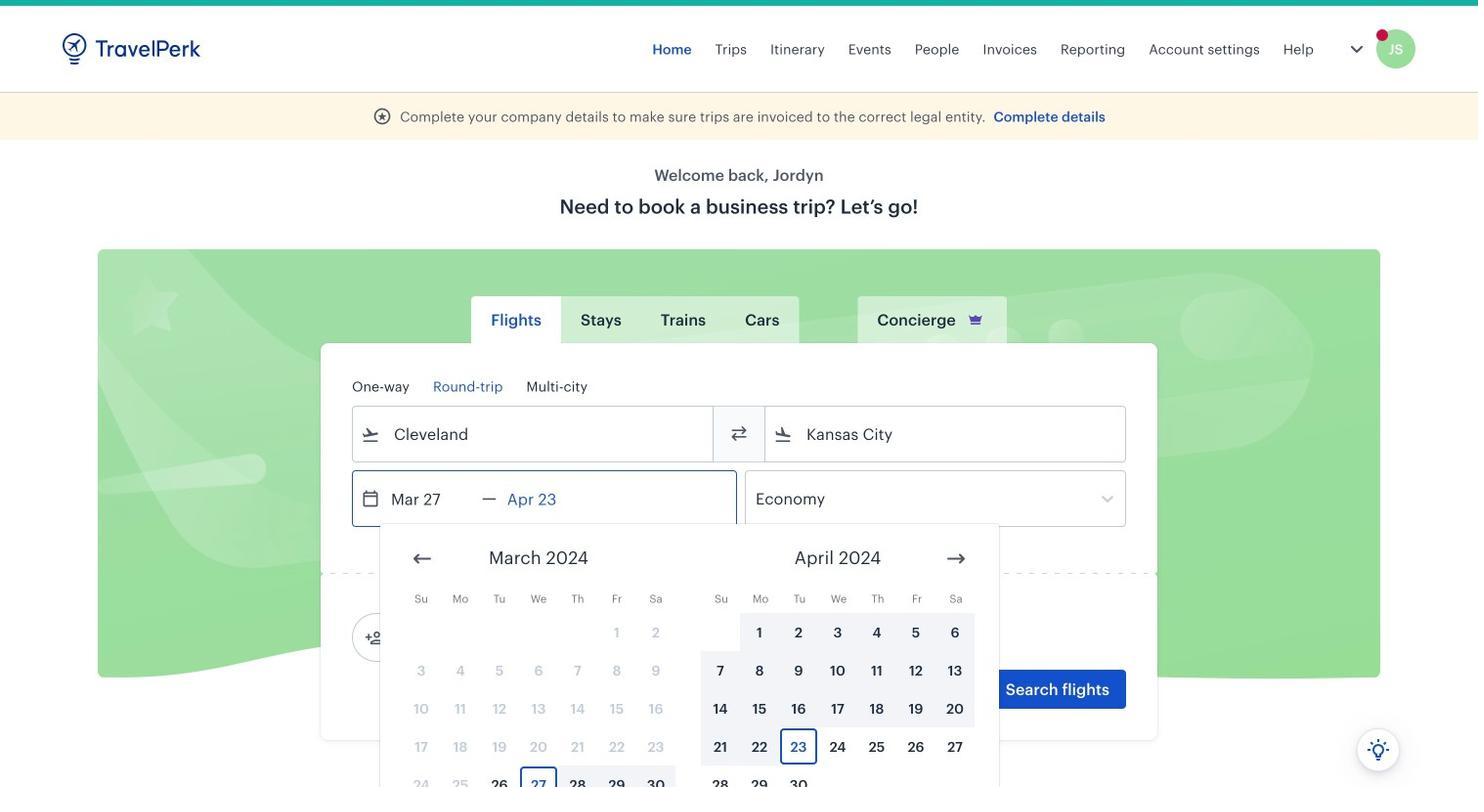Task type: describe. For each thing, give the bounding box(es) containing it.
Return text field
[[497, 471, 598, 526]]

move backward to switch to the previous month. image
[[411, 547, 434, 571]]

From search field
[[380, 419, 687, 450]]

To search field
[[793, 419, 1100, 450]]

Depart text field
[[380, 471, 482, 526]]



Task type: locate. For each thing, give the bounding box(es) containing it.
Add first traveler search field
[[384, 622, 588, 653]]

calendar application
[[380, 524, 1479, 787]]

move forward to switch to the next month. image
[[945, 547, 968, 571]]



Task type: vqa. For each thing, say whether or not it's contained in the screenshot.
Choose Tuesday, April 9, 2024 as your check-out date. It's available. icon
no



